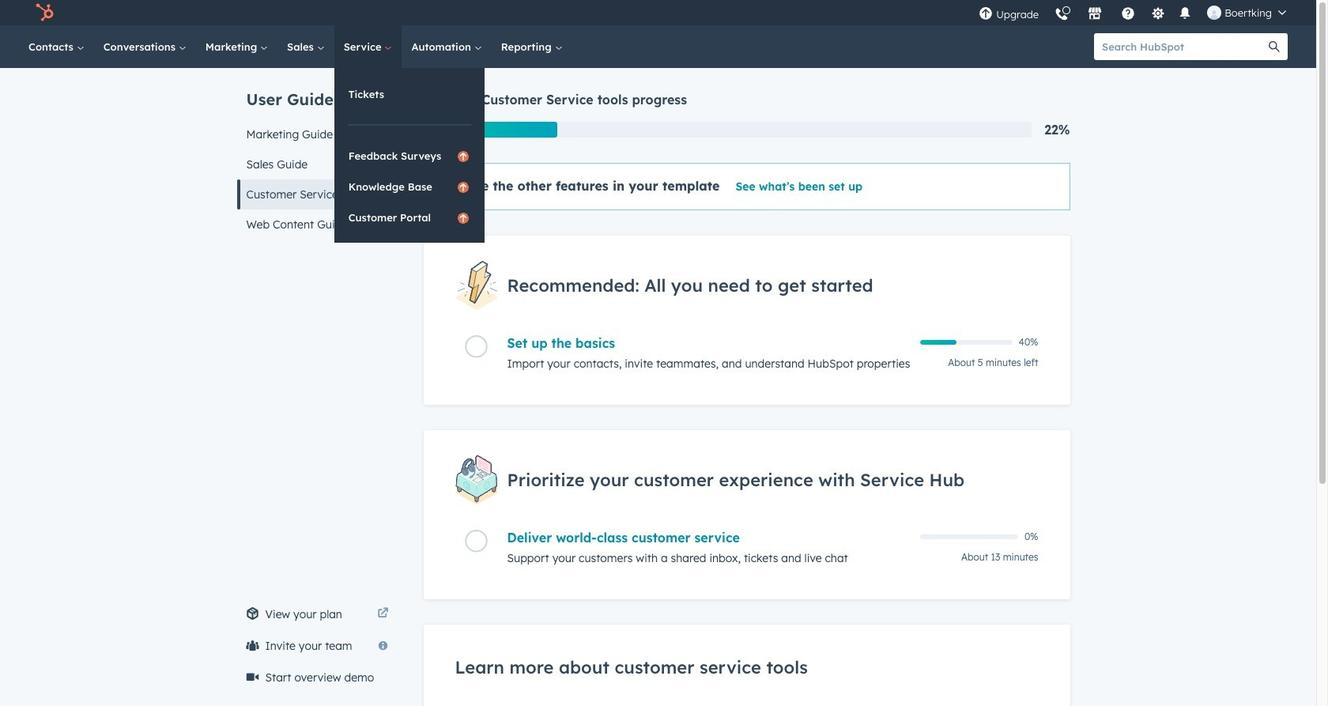 Task type: describe. For each thing, give the bounding box(es) containing it.
marketplaces image
[[1088, 7, 1103, 21]]

[object object] complete progress bar
[[920, 340, 957, 345]]

Search HubSpot search field
[[1095, 33, 1261, 60]]

2 link opens in a new window image from the top
[[378, 608, 389, 620]]

1 link opens in a new window image from the top
[[378, 605, 389, 624]]

service menu
[[334, 68, 485, 243]]



Task type: locate. For each thing, give the bounding box(es) containing it.
menu
[[971, 0, 1298, 25]]

link opens in a new window image
[[378, 605, 389, 624], [378, 608, 389, 620]]

user guides element
[[237, 68, 398, 240]]

bob king image
[[1208, 6, 1222, 20]]

progress bar
[[424, 122, 557, 138]]



Task type: vqa. For each thing, say whether or not it's contained in the screenshot.
topmost page
no



